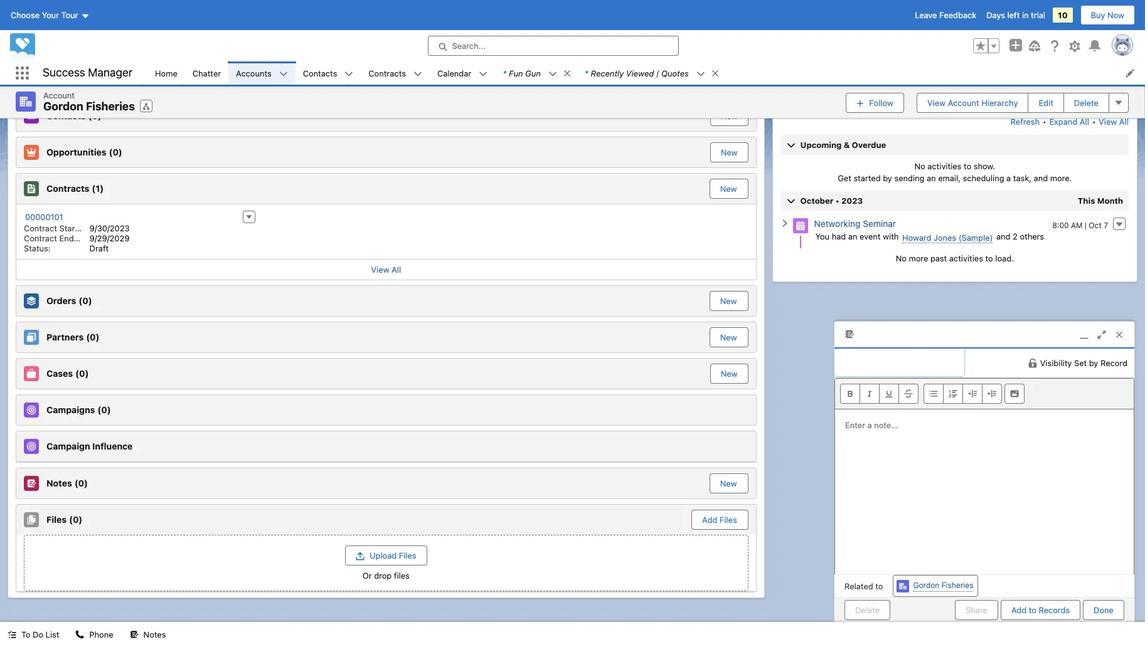 Task type: locate. For each thing, give the bounding box(es) containing it.
2 contract from the top
[[24, 233, 57, 243]]

1 vertical spatial gordon fisheries
[[913, 581, 974, 591]]

1 vertical spatial add
[[1012, 605, 1027, 615]]

you had an event with howard jones (sample) and 2 others
[[816, 231, 1044, 243]]

an inside you had an event with howard jones (sample) and 2 others
[[848, 231, 858, 241]]

| left the quotes
[[656, 68, 659, 78]]

visibility set by record
[[1040, 358, 1128, 368]]

1 vertical spatial fisheries
[[942, 581, 974, 591]]

1 horizontal spatial notes
[[143, 630, 166, 640]]

notes up files (0)
[[46, 478, 72, 489]]

(0) inside campaigns element
[[98, 405, 111, 415]]

new inside notes element
[[720, 479, 737, 489]]

text default image right the quotes
[[696, 70, 705, 78]]

account down we
[[43, 90, 75, 100]]

1 horizontal spatial by
[[1089, 358, 1098, 368]]

text default image
[[563, 69, 572, 78], [711, 69, 720, 78], [345, 70, 354, 78], [414, 70, 422, 78], [479, 70, 488, 78], [548, 70, 557, 78], [780, 219, 789, 228], [1028, 358, 1038, 368]]

gordon fisheries link
[[913, 581, 974, 592]]

1 horizontal spatial fisheries
[[942, 581, 974, 591]]

0 horizontal spatial no
[[896, 253, 907, 263]]

view inside related tab panel
[[371, 265, 389, 275]]

1 vertical spatial delete
[[855, 605, 880, 615]]

started
[[854, 173, 881, 183]]

text default image for phone
[[76, 631, 84, 640]]

end
[[59, 233, 74, 243]]

1 horizontal spatial gordon fisheries
[[913, 581, 974, 591]]

text default image inside notes button
[[130, 631, 138, 640]]

to do list button
[[0, 623, 67, 648]]

fisheries right account image
[[942, 581, 974, 591]]

we
[[46, 74, 60, 85]]

1 horizontal spatial view all link
[[1098, 111, 1130, 131]]

visibility
[[1040, 358, 1072, 368]]

no left the 'more'
[[896, 253, 907, 263]]

calendar list item
[[430, 62, 495, 85]]

contract start date:
[[24, 223, 100, 233]]

contacts for contacts
[[303, 68, 337, 78]]

1 vertical spatial gordon
[[913, 581, 940, 591]]

new button inside notes element
[[710, 474, 747, 493]]

tour
[[61, 10, 78, 20]]

1 vertical spatial related
[[845, 581, 873, 592]]

an inside no activities to show. get started by sending an email, scheduling a task, and more.
[[927, 173, 936, 183]]

new button for opportunities (0)
[[710, 142, 748, 162]]

(sample)
[[959, 233, 993, 243]]

by inside dialog
[[1089, 358, 1098, 368]]

0 vertical spatial contracts
[[369, 68, 406, 78]]

* for * recently viewed | quotes
[[585, 68, 588, 78]]

(0) right campaigns
[[98, 405, 111, 415]]

task,
[[1013, 173, 1032, 183]]

text default image inside contacts list item
[[345, 70, 354, 78]]

1 horizontal spatial no
[[915, 161, 925, 171]]

an left email,
[[927, 173, 936, 183]]

delete button
[[1064, 93, 1110, 113], [845, 600, 891, 620]]

1 horizontal spatial files
[[399, 551, 416, 561]]

an down "networking seminar"
[[848, 231, 858, 241]]

|
[[656, 68, 659, 78], [1085, 221, 1087, 230]]

1 horizontal spatial related
[[845, 581, 873, 592]]

8:00
[[1053, 221, 1069, 230]]

0 horizontal spatial an
[[848, 231, 858, 241]]

0 vertical spatial view
[[927, 98, 946, 108]]

text default image inside contracts list item
[[414, 70, 422, 78]]

0 horizontal spatial gordon fisheries
[[43, 100, 135, 113]]

0 vertical spatial by
[[883, 173, 892, 183]]

calendar link
[[430, 62, 479, 85]]

1 contract from the top
[[24, 223, 57, 233]]

(0) right "partners"
[[86, 332, 99, 342]]

status:
[[24, 243, 51, 253]]

new button for partners (0)
[[710, 328, 747, 347]]

view inside button
[[927, 98, 946, 108]]

text default image left the calendar link
[[414, 70, 422, 78]]

0 vertical spatial delete button
[[1064, 93, 1110, 113]]

upcoming
[[801, 140, 842, 150]]

| right the am
[[1085, 221, 1087, 230]]

text default image inside phone button
[[76, 631, 84, 640]]

0 vertical spatial add
[[702, 515, 717, 525]]

by right started
[[883, 173, 892, 183]]

2 new button from the top
[[710, 142, 748, 162]]

contacts right "contacts" image
[[46, 110, 86, 121]]

(0) inside notes element
[[75, 478, 88, 489]]

add for add to records
[[1012, 605, 1027, 615]]

* for * fun gun
[[503, 68, 507, 78]]

text default image for to do list
[[8, 631, 16, 640]]

text default image inside 'to do list' button
[[8, 631, 16, 640]]

to inside button
[[1029, 605, 1037, 615]]

activities inside no activities to show. get started by sending an email, scheduling a task, and more.
[[928, 161, 962, 171]]

no up the sending
[[915, 161, 925, 171]]

activities up refresh button
[[1027, 94, 1061, 104]]

to left account image
[[876, 581, 883, 592]]

(0) right orders on the top of page
[[79, 295, 92, 306]]

duplicates
[[143, 74, 188, 85]]

view for view account hierarchy
[[927, 98, 946, 108]]

campaign influence element
[[16, 431, 757, 463]]

5 new button from the top
[[710, 328, 747, 347]]

leave
[[915, 10, 937, 20]]

dialog
[[834, 321, 1135, 623]]

1 horizontal spatial |
[[1085, 221, 1087, 230]]

others
[[1020, 231, 1044, 241]]

list
[[148, 62, 1145, 85]]

delete button down related to at the bottom right of the page
[[845, 600, 891, 620]]

* fun gun
[[503, 68, 541, 78]]

(0) down notes (0)
[[69, 514, 82, 525]]

contracts list item
[[361, 62, 430, 85]]

howard
[[902, 233, 932, 243]]

0 horizontal spatial add
[[702, 515, 717, 525]]

notes for notes (0)
[[46, 478, 72, 489]]

1 horizontal spatial contracts
[[369, 68, 406, 78]]

delete down related to at the bottom right of the page
[[855, 605, 880, 615]]

0 horizontal spatial delete button
[[845, 600, 891, 620]]

0 vertical spatial related
[[23, 43, 60, 54]]

chatter
[[193, 68, 221, 78]]

1 vertical spatial by
[[1089, 358, 1098, 368]]

0 vertical spatial gordon fisheries
[[43, 100, 135, 113]]

1 horizontal spatial contacts
[[303, 68, 337, 78]]

1 vertical spatial no
[[896, 253, 907, 263]]

activities down (sample)
[[949, 253, 983, 263]]

0 vertical spatial |
[[656, 68, 659, 78]]

text default image right calendar
[[479, 70, 488, 78]]

campaigns (0)
[[46, 405, 111, 415]]

am
[[1071, 221, 1083, 230]]

0 horizontal spatial fisheries
[[86, 100, 135, 113]]

8:00 am | oct 7
[[1053, 221, 1108, 230]]

1 horizontal spatial an
[[927, 173, 936, 183]]

related tab list
[[16, 36, 757, 61]]

to left records
[[1029, 605, 1037, 615]]

success
[[43, 66, 85, 79]]

choose your tour button
[[10, 5, 90, 25]]

a
[[1007, 173, 1011, 183]]

list item
[[495, 62, 577, 85], [577, 62, 725, 85]]

0 horizontal spatial contracts
[[46, 183, 89, 194]]

(0) down campaign influence
[[75, 478, 88, 489]]

7 new button from the top
[[710, 474, 747, 493]]

and left 2
[[997, 231, 1011, 241]]

0 horizontal spatial *
[[503, 68, 507, 78]]

1 vertical spatial view all link
[[16, 259, 756, 280]]

contracts
[[369, 68, 406, 78], [46, 183, 89, 194]]

0 vertical spatial delete
[[1074, 98, 1099, 108]]

add inside button
[[702, 515, 717, 525]]

0 horizontal spatial and
[[997, 231, 1011, 241]]

(0) right cases
[[75, 368, 89, 379]]

2 horizontal spatial files
[[720, 515, 737, 525]]

campaigns element
[[16, 394, 757, 426]]

1 vertical spatial contacts
[[46, 110, 86, 121]]

(1)
[[92, 183, 104, 194]]

this
[[1078, 195, 1095, 206]]

by right set
[[1089, 358, 1098, 368]]

0 vertical spatial notes
[[46, 478, 72, 489]]

buy now
[[1091, 10, 1125, 20]]

0 vertical spatial an
[[927, 173, 936, 183]]

format text element
[[840, 384, 919, 404]]

to inside no activities to show. get started by sending an email, scheduling a task, and more.
[[964, 161, 972, 171]]

None text field
[[835, 349, 965, 376]]

files element
[[16, 504, 757, 593]]

campaigns
[[46, 405, 95, 415]]

(0) inside the files element
[[69, 514, 82, 525]]

related up we
[[23, 43, 60, 54]]

0 horizontal spatial notes
[[46, 478, 72, 489]]

date: right end
[[76, 233, 96, 243]]

text default image inside list item
[[696, 70, 705, 78]]

text default image inside accounts list item
[[279, 70, 288, 78]]

(0) down 'no'
[[88, 110, 102, 121]]

notes for notes
[[143, 630, 166, 640]]

seminar
[[863, 218, 896, 229]]

related left account image
[[845, 581, 873, 592]]

2 horizontal spatial view
[[1099, 116, 1117, 126]]

account left time
[[948, 98, 979, 108]]

notes inside related tab panel
[[46, 478, 72, 489]]

0 horizontal spatial by
[[883, 173, 892, 183]]

files (0)
[[46, 514, 82, 525]]

1 vertical spatial contracts
[[46, 183, 89, 194]]

start
[[59, 223, 78, 233]]

october  •  2023
[[801, 195, 863, 206]]

toolbar
[[835, 379, 1134, 410]]

6 new button from the top
[[710, 364, 748, 384]]

to left show.
[[964, 161, 972, 171]]

no for more
[[896, 253, 907, 263]]

view all link
[[1098, 111, 1130, 131], [16, 259, 756, 280]]

0 horizontal spatial gordon
[[43, 100, 83, 113]]

text default image left contracts link on the left
[[345, 70, 354, 78]]

delete button up the refresh • expand all • view all on the top right
[[1064, 93, 1110, 113]]

0 vertical spatial contacts
[[303, 68, 337, 78]]

orders (0)
[[46, 295, 92, 306]]

* left recently
[[585, 68, 588, 78]]

and
[[1034, 173, 1048, 183], [997, 231, 1011, 241]]

tab list
[[780, 36, 1130, 61]]

gordon fisheries down 'no'
[[43, 100, 135, 113]]

in
[[1022, 10, 1029, 20]]

* left fun
[[503, 68, 507, 78]]

account
[[43, 90, 75, 100], [948, 98, 979, 108]]

delete inside status
[[855, 605, 880, 615]]

1 horizontal spatial delete
[[1074, 98, 1099, 108]]

related
[[23, 43, 60, 54], [845, 581, 873, 592]]

contacts for contacts (0)
[[46, 110, 86, 121]]

0 vertical spatial fisheries
[[86, 100, 135, 113]]

format body element
[[924, 384, 1002, 404]]

(0) for partners (0)
[[86, 332, 99, 342]]

notes inside button
[[143, 630, 166, 640]]

4 new button from the top
[[710, 292, 747, 310]]

related to
[[845, 581, 883, 592]]

gordon right account image
[[913, 581, 940, 591]]

no inside no activities to show. get started by sending an email, scheduling a task, and more.
[[915, 161, 925, 171]]

fisheries down "potential"
[[86, 100, 135, 113]]

1 vertical spatial notes
[[143, 630, 166, 640]]

1 horizontal spatial view
[[927, 98, 946, 108]]

account image
[[897, 580, 910, 593]]

by
[[883, 173, 892, 183], [1089, 358, 1098, 368]]

partners
[[46, 332, 84, 342]]

campaign
[[46, 441, 90, 452]]

1 vertical spatial activities
[[928, 161, 962, 171]]

00000101
[[25, 212, 63, 222]]

contacts link
[[295, 62, 345, 85]]

view account hierarchy
[[927, 98, 1018, 108]]

0 horizontal spatial contacts
[[46, 110, 86, 121]]

text default image right "accounts"
[[279, 70, 288, 78]]

files for add files
[[720, 515, 737, 525]]

0 vertical spatial no
[[915, 161, 925, 171]]

gordon fisheries right account image
[[913, 581, 974, 591]]

view for view all
[[371, 265, 389, 275]]

networking
[[814, 218, 861, 229]]

related for related
[[23, 43, 60, 54]]

0 horizontal spatial files
[[46, 514, 67, 525]]

contracts down related tab list
[[369, 68, 406, 78]]

2 list item from the left
[[577, 62, 725, 85]]

1 vertical spatial |
[[1085, 221, 1087, 230]]

gordon down we
[[43, 100, 83, 113]]

and right task,
[[1034, 173, 1048, 183]]

1 horizontal spatial and
[[1034, 173, 1048, 183]]

1 horizontal spatial add
[[1012, 605, 1027, 615]]

0 horizontal spatial delete
[[855, 605, 880, 615]]

1 horizontal spatial account
[[948, 98, 979, 108]]

we found no potential duplicates of this account.
[[46, 74, 259, 85]]

contracts inside related tab panel
[[46, 183, 89, 194]]

files inside add files button
[[720, 515, 737, 525]]

1 vertical spatial delete button
[[845, 600, 891, 620]]

an
[[927, 173, 936, 183], [848, 231, 858, 241]]

text default image down search... button
[[563, 69, 572, 78]]

files
[[394, 571, 410, 581]]

networking seminar
[[814, 218, 896, 229]]

time
[[990, 94, 1007, 104]]

campaign influence link
[[46, 441, 138, 452]]

done button
[[1083, 600, 1125, 620]]

toolbar inside dialog
[[835, 379, 1134, 410]]

add inside button
[[1012, 605, 1027, 615]]

delete status
[[845, 600, 955, 620]]

3 new button from the top
[[710, 179, 747, 198]]

delete up the refresh • expand all • view all on the top right
[[1074, 98, 1099, 108]]

delete for bottom the delete button
[[855, 605, 880, 615]]

text default image right the quotes
[[711, 69, 720, 78]]

contacts right accounts list item at the top
[[303, 68, 337, 78]]

chatter link
[[185, 62, 229, 85]]

00000101 link
[[25, 212, 63, 222]]

activities up email,
[[928, 161, 962, 171]]

1 vertical spatial and
[[997, 231, 1011, 241]]

new
[[721, 111, 738, 121], [721, 147, 738, 157], [720, 184, 737, 194], [720, 296, 737, 306], [720, 332, 737, 342], [721, 369, 738, 379], [720, 479, 737, 489]]

1 horizontal spatial delete button
[[1064, 93, 1110, 113]]

hierarchy
[[982, 98, 1018, 108]]

2 * from the left
[[585, 68, 588, 78]]

related inside dialog
[[845, 581, 873, 592]]

text default image left to
[[8, 631, 16, 640]]

0 horizontal spatial related
[[23, 43, 60, 54]]

related tab panel
[[16, 61, 757, 593]]

(0) for orders (0)
[[79, 295, 92, 306]]

0 vertical spatial and
[[1034, 173, 1048, 183]]

expand
[[1050, 116, 1078, 126]]

no
[[89, 74, 100, 85]]

event image
[[793, 218, 808, 233]]

with
[[883, 231, 899, 241]]

filters: all time • all activities • all types
[[951, 94, 1102, 104]]

notes right phone
[[143, 630, 166, 640]]

contacts inside related tab panel
[[46, 110, 86, 121]]

fisheries
[[86, 100, 135, 113], [942, 581, 974, 591]]

contracts inside list item
[[369, 68, 406, 78]]

oct
[[1089, 221, 1102, 230]]

activities
[[1027, 94, 1061, 104], [928, 161, 962, 171], [949, 253, 983, 263]]

text default image
[[279, 70, 288, 78], [696, 70, 705, 78], [8, 631, 16, 640], [76, 631, 84, 640], [130, 631, 138, 640]]

gordon inside dialog
[[913, 581, 940, 591]]

buy now button
[[1080, 5, 1135, 25]]

orders image
[[24, 293, 39, 308]]

0 horizontal spatial view
[[371, 265, 389, 275]]

text default image right phone
[[130, 631, 138, 640]]

contracts left "(1)"
[[46, 183, 89, 194]]

(0) right opportunities
[[109, 147, 122, 157]]

date: inside 9/30/2023 contract end date:
[[76, 233, 96, 243]]

drop
[[374, 571, 392, 581]]

new button for orders (0)
[[710, 292, 747, 310]]

•
[[1009, 94, 1013, 104], [1063, 94, 1067, 104], [1043, 116, 1047, 126], [1092, 116, 1096, 126], [836, 195, 840, 206]]

2 vertical spatial view
[[371, 265, 389, 275]]

1 horizontal spatial *
[[585, 68, 588, 78]]

jones
[[934, 233, 956, 243]]

text default image left phone
[[76, 631, 84, 640]]

related inside related tab list
[[23, 43, 60, 54]]

10
[[1058, 10, 1068, 20]]

1 * from the left
[[503, 68, 507, 78]]

1 horizontal spatial gordon
[[913, 581, 940, 591]]

to
[[21, 630, 30, 640]]

group
[[973, 38, 1000, 53]]

no more past activities to load. status
[[780, 253, 1130, 263]]

1 new button from the top
[[710, 106, 748, 126]]

1 vertical spatial an
[[848, 231, 858, 241]]

get
[[838, 173, 852, 183]]

add to records
[[1012, 605, 1070, 615]]

contacts inside list item
[[303, 68, 337, 78]]



Task type: vqa. For each thing, say whether or not it's contained in the screenshot.
the bottom info@salesforce.com
no



Task type: describe. For each thing, give the bounding box(es) containing it.
found
[[62, 74, 87, 85]]

fisheries inside dialog
[[942, 581, 974, 591]]

you
[[816, 231, 830, 241]]

choose
[[11, 10, 40, 20]]

• down edit button
[[1043, 116, 1047, 126]]

no activities to show. get started by sending an email, scheduling a task, and more.
[[838, 161, 1072, 183]]

add files button
[[692, 511, 747, 529]]

new button for contacts (0)
[[710, 106, 748, 126]]

and inside you had an event with howard jones (sample) and 2 others
[[997, 231, 1011, 241]]

0 horizontal spatial |
[[656, 68, 659, 78]]

expand all button
[[1049, 111, 1090, 131]]

no for activities
[[915, 161, 925, 171]]

(0) for notes (0)
[[75, 478, 88, 489]]

add to records button
[[1001, 600, 1081, 620]]

account.
[[220, 74, 259, 85]]

opportunities image
[[24, 145, 39, 160]]

follow
[[869, 98, 894, 108]]

new button for contracts (1)
[[710, 179, 747, 198]]

trial
[[1031, 10, 1046, 20]]

upload files
[[370, 551, 416, 561]]

refresh button
[[1010, 111, 1041, 131]]

delete for the topmost the delete button
[[1074, 98, 1099, 108]]

accounts
[[236, 68, 272, 78]]

of
[[191, 74, 199, 85]]

7
[[1104, 221, 1108, 230]]

contract inside 9/30/2023 contract end date:
[[24, 233, 57, 243]]

edit
[[1039, 98, 1054, 108]]

account partner image
[[24, 330, 39, 345]]

0 vertical spatial activities
[[1027, 94, 1061, 104]]

success manager
[[43, 66, 132, 79]]

add for add files
[[702, 515, 717, 525]]

opportunities
[[46, 147, 106, 157]]

2 vertical spatial activities
[[949, 253, 983, 263]]

phone
[[89, 630, 113, 640]]

days left in trial
[[987, 10, 1046, 20]]

• right edit
[[1063, 94, 1067, 104]]

refresh • expand all • view all
[[1011, 116, 1129, 126]]

9/29/2029
[[90, 233, 130, 243]]

refresh
[[1011, 116, 1040, 126]]

new button for notes (0)
[[710, 474, 747, 493]]

contacts (0)
[[46, 110, 102, 121]]

contacts list item
[[295, 62, 361, 85]]

2
[[1013, 231, 1018, 241]]

phone button
[[68, 623, 121, 648]]

recently
[[591, 68, 624, 78]]

2023
[[842, 195, 863, 206]]

account inside button
[[948, 98, 979, 108]]

(0) for contacts (0)
[[88, 110, 102, 121]]

more.
[[1050, 173, 1072, 183]]

(0) for cases (0)
[[75, 368, 89, 379]]

(0) for opportunities (0)
[[109, 147, 122, 157]]

text default image left event image on the right of the page
[[780, 219, 789, 228]]

upload
[[370, 551, 397, 561]]

done
[[1094, 605, 1114, 615]]

edit button
[[1028, 93, 1064, 113]]

&
[[844, 140, 850, 150]]

text default image inside calendar list item
[[479, 70, 488, 78]]

contracts for contracts
[[369, 68, 406, 78]]

date: right start
[[80, 223, 100, 233]]

text default image left the visibility
[[1028, 358, 1038, 368]]

related link
[[23, 36, 60, 61]]

00000101 element
[[16, 209, 263, 254]]

• right time
[[1009, 94, 1013, 104]]

view all
[[371, 265, 401, 275]]

contracts for contracts (1)
[[46, 183, 89, 194]]

contacts image
[[24, 108, 39, 123]]

october
[[801, 195, 834, 206]]

scheduling
[[963, 173, 1004, 183]]

had
[[832, 231, 846, 241]]

left
[[1008, 10, 1020, 20]]

overdue
[[852, 140, 886, 150]]

search... button
[[428, 36, 679, 56]]

text default image for notes
[[130, 631, 138, 640]]

networking seminar link
[[814, 218, 896, 229]]

feedback
[[939, 10, 977, 20]]

related for related to
[[845, 581, 873, 592]]

manager
[[88, 66, 132, 79]]

gordon fisheries inside dialog
[[913, 581, 974, 591]]

(0) for files (0)
[[69, 514, 82, 525]]

new button for cases (0)
[[710, 364, 748, 384]]

cases image
[[24, 366, 39, 381]]

9/30/2023 contract end date:
[[24, 223, 130, 243]]

• down types
[[1092, 116, 1096, 126]]

upcoming & overdue button
[[781, 135, 1129, 155]]

leave feedback link
[[915, 10, 977, 20]]

home
[[155, 68, 177, 78]]

0 horizontal spatial account
[[43, 90, 75, 100]]

opportunities (0)
[[46, 147, 122, 157]]

* recently viewed | quotes
[[585, 68, 689, 78]]

howard jones (sample) link
[[902, 233, 993, 243]]

set
[[1074, 358, 1087, 368]]

show.
[[974, 161, 995, 171]]

add files
[[702, 515, 737, 525]]

filters:
[[951, 94, 976, 104]]

campaign influence
[[46, 441, 133, 452]]

by inside no activities to show. get started by sending an email, scheduling a task, and more.
[[883, 173, 892, 183]]

or drop files
[[363, 571, 410, 581]]

view account hierarchy button
[[917, 93, 1029, 113]]

0 vertical spatial view all link
[[1098, 111, 1130, 131]]

notes element
[[16, 468, 757, 499]]

text default image right gun
[[548, 70, 557, 78]]

to left the load. on the top
[[986, 253, 993, 263]]

quotes
[[661, 68, 689, 78]]

and inside no activities to show. get started by sending an email, scheduling a task, and more.
[[1034, 173, 1048, 183]]

contracts link
[[361, 62, 414, 85]]

your
[[42, 10, 59, 20]]

upcoming & overdue
[[801, 140, 886, 150]]

month
[[1097, 195, 1123, 206]]

orders
[[46, 295, 76, 306]]

list
[[46, 630, 59, 640]]

all inside related tab panel
[[392, 265, 401, 275]]

dialog containing visibility set by record
[[834, 321, 1135, 623]]

Compose text text field
[[835, 410, 1134, 570]]

contracts image
[[24, 181, 39, 196]]

notes (0)
[[46, 478, 88, 489]]

1 list item from the left
[[495, 62, 577, 85]]

1 vertical spatial view
[[1099, 116, 1117, 126]]

0 horizontal spatial view all link
[[16, 259, 756, 280]]

buy
[[1091, 10, 1105, 20]]

(0) for campaigns (0)
[[98, 405, 111, 415]]

none text field inside dialog
[[835, 349, 965, 376]]

files for upload files
[[399, 551, 416, 561]]

0 vertical spatial gordon
[[43, 100, 83, 113]]

to do list
[[21, 630, 59, 640]]

leave feedback
[[915, 10, 977, 20]]

calendar
[[437, 68, 471, 78]]

• left 2023
[[836, 195, 840, 206]]

accounts link
[[229, 62, 279, 85]]

do
[[33, 630, 43, 640]]

list containing home
[[148, 62, 1145, 85]]

accounts list item
[[229, 62, 295, 85]]



